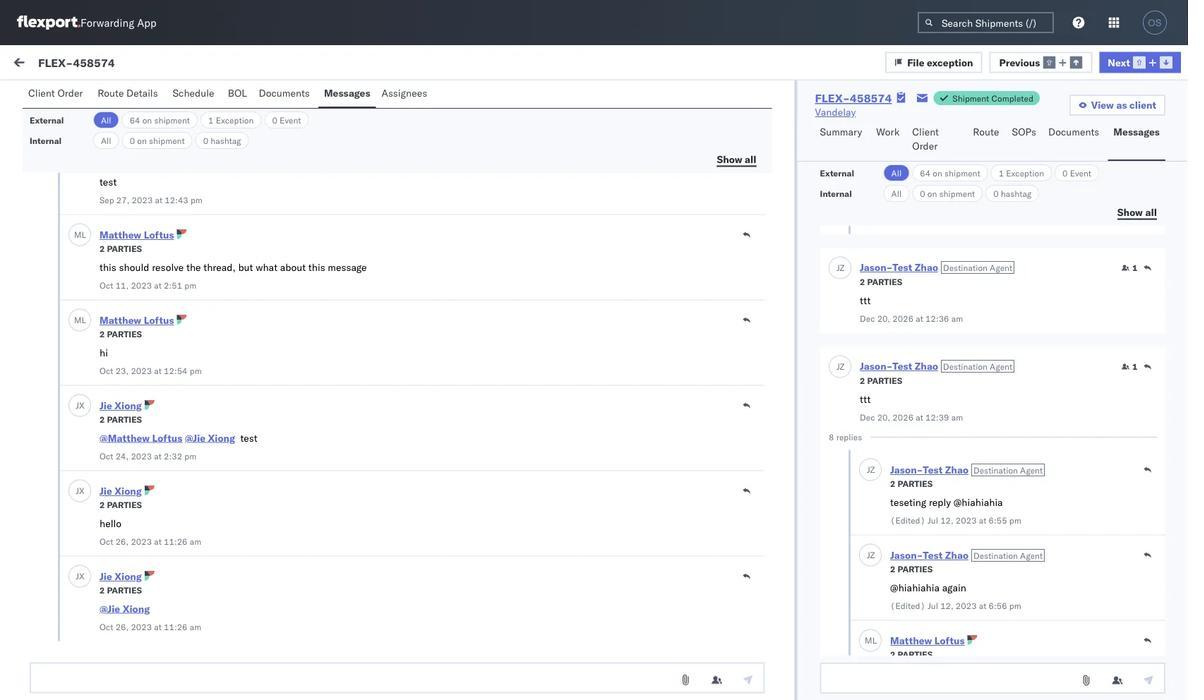 Task type: locate. For each thing, give the bounding box(es) containing it.
0 on shipment down 2 parties @hiahiahia again (edited)  jul 12, 2023 at 6:56 pm
[[130, 135, 185, 146]]

loftus up test sep 27, 2023 at 12:43 pm
[[144, 144, 174, 156]]

j
[[836, 262, 839, 273], [836, 361, 839, 372], [76, 400, 79, 411], [867, 464, 870, 475], [76, 486, 79, 496], [867, 550, 870, 560], [76, 571, 79, 582], [48, 663, 51, 672]]

2 vertical spatial -
[[666, 545, 672, 558]]

exception down bol button
[[216, 115, 254, 125]]

0 horizontal spatial (0)
[[62, 90, 81, 102]]

1 horizontal spatial order
[[912, 140, 938, 152]]

pst
[[522, 164, 539, 177], [522, 291, 539, 304], [509, 545, 526, 558]]

client order button down shipment
[[907, 119, 967, 161]]

j z
[[836, 262, 844, 273], [836, 361, 844, 372], [867, 464, 875, 475], [867, 550, 875, 560], [48, 663, 55, 672]]

matthew loftus button down 11,
[[100, 315, 174, 327]]

jason-test zhao destination agent for ttt dec 20, 2026 at 12:39 am
[[860, 360, 1012, 372]]

(0) inside button
[[62, 90, 81, 102]]

0 vertical spatial client order
[[28, 87, 83, 99]]

2 vertical spatial external
[[820, 168, 854, 178]]

@jie xiong button right @matthew loftus button
[[185, 432, 235, 444]]

what
[[256, 261, 278, 274]]

0 vertical spatial am
[[504, 164, 519, 177]]

12, inside 2 parties @hiahiahia again (edited)  jul 12, 2023 at 6:56 pm
[[150, 110, 163, 120]]

0 vertical spatial 2026,
[[443, 164, 471, 177]]

jie for @matthew
[[100, 400, 112, 412]]

jul inside @hiahiahia again (edited)  jul 12, 2023 at 6:56 pm
[[927, 601, 938, 611]]

3 - from the top
[[666, 545, 672, 558]]

jie
[[100, 400, 112, 412], [100, 485, 112, 498], [100, 571, 112, 583]]

jason-test zhao down should
[[68, 280, 143, 292]]

1 vertical spatial 2026,
[[443, 291, 471, 304]]

1 horizontal spatial exception
[[1006, 168, 1044, 178]]

2 for but
[[100, 244, 105, 255]]

oct left 23,
[[100, 366, 113, 377]]

jason-test zhao destination agent up ttt dec 20, 2026 at 12:39 am
[[860, 360, 1012, 372]]

this right about
[[308, 261, 325, 274]]

am for 12:36
[[504, 164, 519, 177]]

-
[[666, 164, 672, 177], [666, 291, 672, 304], [666, 545, 672, 558]]

xiong inside @jie xiong oct 26, 2023 at 11:26 am
[[123, 603, 150, 615]]

0 vertical spatial order
[[57, 87, 83, 99]]

0 hashtag down "list"
[[203, 135, 241, 146]]

0 vertical spatial 6:56
[[198, 110, 216, 120]]

all for the top show all button
[[745, 153, 757, 165]]

1 vertical spatial event
[[1070, 168, 1092, 178]]

oct inside @matthew loftus @jie xiong test oct 24, 2023 at 2:32 pm
[[100, 451, 113, 462]]

3 x from the top
[[79, 571, 84, 582]]

2 jie from the top
[[100, 485, 112, 498]]

exception
[[216, 115, 254, 125], [1006, 168, 1044, 178]]

z for @hiahiahia again (edited)  jul 12, 2023 at 6:56 pm
[[870, 550, 875, 560]]

am
[[951, 313, 963, 324], [951, 412, 963, 423], [190, 537, 201, 548], [190, 622, 201, 633]]

hashtag down "list"
[[211, 135, 241, 146]]

show all for the top show all button
[[717, 153, 757, 165]]

26,
[[116, 537, 129, 548], [116, 622, 129, 633]]

5 flex- 458574 from the top
[[926, 482, 992, 494]]

2 jie xiong from the top
[[100, 485, 142, 498]]

jason-test zhao
[[68, 153, 143, 165], [68, 216, 143, 229], [68, 280, 143, 292], [68, 343, 143, 356], [68, 407, 143, 419], [68, 471, 143, 483], [68, 534, 143, 546], [68, 598, 143, 610], [68, 661, 143, 674]]

oct right ttttt
[[100, 622, 113, 633]]

0 vertical spatial 64 on shipment
[[130, 115, 190, 125]]

hashtag for show all button to the bottom
[[1001, 188, 1032, 199]]

2 oct from the top
[[100, 366, 113, 377]]

external down my work
[[23, 90, 60, 102]]

resize handle column header
[[382, 118, 399, 700], [642, 118, 659, 700], [903, 118, 919, 700], [1163, 118, 1180, 700]]

route inside route details button
[[98, 87, 124, 99]]

external inside button
[[23, 90, 60, 102]]

matthew loftus button for this
[[100, 229, 174, 241]]

1 vertical spatial 11:26
[[164, 622, 187, 633]]

external down external (0) button
[[30, 115, 64, 125]]

agent
[[990, 262, 1012, 273], [990, 361, 1012, 372], [1020, 465, 1043, 475], [1020, 550, 1043, 561]]

matthew loftus for hi
[[100, 315, 174, 327]]

jason-test zhao button up ttt dec 20, 2026 at 12:36 am
[[860, 261, 938, 274]]

5 oct from the top
[[100, 622, 113, 633]]

0 horizontal spatial hashtag
[[211, 135, 241, 146]]

jason-test zhao button
[[860, 261, 938, 274], [860, 360, 938, 372], [890, 464, 968, 476], [890, 549, 968, 562]]

0 vertical spatial work
[[40, 54, 77, 74]]

msg
[[62, 304, 81, 317]]

1 vertical spatial again
[[942, 581, 966, 594]]

parties for but
[[107, 244, 142, 255]]

jason-test zhao down linjia test
[[68, 598, 143, 610]]

1 exception down bol button
[[208, 115, 254, 125]]

dec inside ttt dec 20, 2026 at 12:36 am
[[860, 313, 875, 324]]

at inside teseting reply @hiahiahia (edited)  jul 12, 2023 at 6:55 pm
[[979, 515, 986, 526]]

2 flex- 458574 from the top
[[926, 228, 992, 240]]

all button
[[93, 112, 119, 128], [93, 132, 119, 149], [884, 165, 910, 181], [884, 185, 910, 202]]

jul
[[137, 110, 148, 120], [927, 515, 938, 526], [927, 601, 938, 611]]

route down import
[[98, 87, 124, 99]]

pm
[[219, 110, 231, 120], [191, 195, 203, 206], [184, 281, 196, 291], [190, 366, 202, 377], [184, 451, 196, 462], [1009, 515, 1021, 526], [1009, 601, 1021, 611]]

1 jie xiong button from the top
[[100, 400, 142, 412]]

2:32
[[164, 451, 182, 462]]

work right import
[[137, 58, 160, 70]]

0 vertical spatial all
[[745, 153, 757, 165]]

1 exception
[[208, 115, 254, 125], [999, 168, 1044, 178]]

matthew down 27,
[[100, 229, 141, 241]]

3 oct from the top
[[100, 451, 113, 462]]

jason-test zhao button up ttt dec 20, 2026 at 12:39 am
[[860, 360, 938, 372]]

1 vertical spatial (edited)
[[890, 515, 925, 526]]

m l for this
[[74, 229, 86, 240]]

8 replies
[[829, 432, 862, 443]]

jie right the "liu"
[[100, 485, 112, 498]]

j for hello oct 26, 2023 at 11:26 am
[[76, 486, 79, 496]]

jie xiong button up @matthew
[[100, 400, 142, 412]]

jason-test zhao button up reply
[[890, 464, 968, 476]]

1 jie from the top
[[100, 400, 112, 412]]

pm inside @hiahiahia again (edited)  jul 12, 2023 at 6:56 pm
[[1009, 601, 1021, 611]]

route inside route button
[[973, 126, 999, 138]]

exception down "sops" button
[[1006, 168, 1044, 178]]

2023 inside test sep 27, 2023 at 12:43 pm
[[132, 195, 153, 206]]

0 vertical spatial external
[[23, 90, 60, 102]]

0 horizontal spatial work
[[137, 58, 160, 70]]

sops
[[1012, 126, 1036, 138]]

1 horizontal spatial documents
[[1048, 126, 1100, 138]]

0 hashtag for the top show all button
[[203, 135, 241, 146]]

1 j x from the top
[[76, 400, 84, 411]]

message for message list
[[164, 90, 205, 102]]

show all
[[717, 153, 757, 165], [1118, 206, 1157, 218]]

0 vertical spatial @jie
[[185, 432, 206, 444]]

2 parties for at
[[100, 586, 142, 596]]

messages button left assignees
[[318, 80, 376, 108]]

2 this from the left
[[308, 261, 325, 274]]

matthew loftus up should
[[100, 229, 174, 241]]

0 horizontal spatial 64 on shipment
[[130, 115, 190, 125]]

0 vertical spatial -
[[666, 164, 672, 177]]

sep
[[100, 195, 114, 206]]

all for show all button to the bottom
[[1145, 206, 1157, 218]]

my work
[[14, 54, 77, 74]]

0 on shipment
[[130, 135, 185, 146], [920, 188, 975, 199]]

0 horizontal spatial client order button
[[23, 80, 92, 108]]

j for teseting reply @hiahiahia (edited)  jul 12, 2023 at 6:55 pm
[[867, 464, 870, 475]]

1 horizontal spatial show
[[1118, 206, 1143, 218]]

0 horizontal spatial @jie xiong button
[[100, 603, 150, 615]]

matthew loftus up test sep 27, 2023 at 12:43 pm
[[100, 144, 174, 156]]

2 for 12:36
[[860, 277, 865, 287]]

2 (0) from the left
[[132, 90, 150, 102]]

matthew up 27,
[[100, 144, 141, 156]]

6:56
[[198, 110, 216, 120], [988, 601, 1007, 611]]

flex-458574 down the forwarding app link
[[38, 55, 115, 69]]

view
[[1091, 99, 1114, 111]]

0 horizontal spatial 64
[[130, 115, 140, 125]]

0 vertical spatial 1 exception
[[208, 115, 254, 125]]

jason-test zhao down "24," at the bottom left
[[68, 471, 143, 483]]

xiong for @matthew
[[115, 400, 142, 412]]

documents button right bol
[[253, 80, 318, 108]]

None text field
[[30, 663, 765, 694], [820, 663, 1166, 694], [30, 663, 765, 694], [820, 663, 1166, 694]]

4 resize handle column header from the left
[[1163, 118, 1180, 700]]

(0) inside button
[[132, 90, 150, 102]]

resolve
[[152, 261, 184, 274]]

test
[[100, 153, 119, 165], [100, 216, 119, 229], [892, 261, 912, 274], [100, 280, 119, 292], [100, 343, 119, 356], [892, 360, 912, 372], [100, 407, 119, 419], [923, 464, 942, 476], [100, 471, 119, 483], [100, 534, 119, 546], [923, 549, 942, 562], [81, 558, 101, 571], [100, 598, 119, 610], [100, 661, 119, 674]]

on
[[142, 115, 152, 125], [137, 135, 147, 146], [933, 168, 942, 178], [928, 188, 937, 199]]

1 vertical spatial 1 button
[[1121, 361, 1137, 372]]

messages button
[[318, 80, 376, 108], [1108, 119, 1166, 161]]

26, inside @jie xiong oct 26, 2023 at 11:26 am
[[116, 622, 129, 633]]

messages button down the client
[[1108, 119, 1166, 161]]

1 vertical spatial route
[[973, 126, 999, 138]]

2 jie xiong button from the top
[[100, 485, 142, 498]]

am for hello oct 26, 2023 at 11:26 am
[[190, 537, 201, 548]]

1 vertical spatial show all
[[1118, 206, 1157, 218]]

@jie xiong button
[[185, 432, 235, 444], [100, 603, 150, 615]]

2 vertical spatial internal
[[820, 188, 852, 199]]

0 vertical spatial 11:26
[[164, 537, 187, 548]]

6:38
[[467, 545, 489, 558]]

0 vertical spatial 1 button
[[1121, 262, 1137, 274]]

4 oct from the top
[[100, 537, 113, 548]]

0 horizontal spatial all
[[745, 153, 757, 165]]

file
[[907, 56, 925, 68]]

0 horizontal spatial again
[[151, 90, 176, 103]]

jason-test zhao down hello
[[68, 534, 143, 546]]

@jie xiong oct 26, 2023 at 11:26 am
[[100, 603, 201, 633]]

@hiahiahia inside teseting reply @hiahiahia (edited)  jul 12, 2023 at 6:55 pm
[[953, 496, 1003, 508]]

1 vertical spatial 64 on shipment
[[920, 168, 980, 178]]

1 oct from the top
[[100, 281, 113, 291]]

parties
[[107, 73, 142, 84], [107, 159, 142, 169], [107, 244, 142, 255], [867, 277, 902, 287], [107, 329, 142, 340], [867, 376, 902, 386], [107, 415, 142, 425], [897, 479, 932, 489], [107, 500, 142, 511], [897, 564, 932, 575], [107, 586, 142, 596], [897, 650, 932, 660]]

jie xiong
[[100, 400, 142, 412], [100, 485, 142, 498], [100, 571, 142, 583]]

1 horizontal spatial flex-458574
[[815, 91, 892, 105]]

1 vertical spatial am
[[504, 291, 519, 304]]

1 11:26 from the top
[[164, 537, 187, 548]]

64
[[130, 115, 140, 125], [920, 168, 931, 178]]

previous button
[[989, 52, 1092, 73]]

order down the related
[[912, 140, 938, 152]]

2 for 12,
[[890, 479, 895, 489]]

jie xiong up hello
[[100, 485, 142, 498]]

1 vertical spatial 0 event
[[1063, 168, 1092, 178]]

@jie down linjia test
[[100, 603, 120, 615]]

0 horizontal spatial @jie
[[100, 603, 120, 615]]

2 parties
[[100, 159, 142, 169], [100, 244, 142, 255], [860, 277, 902, 287], [100, 329, 142, 340], [860, 376, 902, 386], [100, 415, 142, 425], [890, 479, 932, 489], [100, 500, 142, 511], [890, 564, 932, 575], [100, 586, 142, 596], [890, 650, 932, 660]]

am inside ttt dec 20, 2026 at 12:39 am
[[951, 412, 963, 423]]

flex-
[[38, 55, 73, 69], [815, 91, 850, 105], [926, 164, 955, 177], [926, 228, 955, 240], [926, 355, 955, 367], [926, 418, 955, 431], [926, 482, 955, 494], [926, 545, 955, 558], [926, 609, 955, 621]]

2 parties for 12:43
[[100, 159, 142, 169]]

20,
[[425, 164, 441, 177], [425, 291, 441, 304], [877, 313, 890, 324], [877, 412, 890, 423]]

12, inside teseting reply @hiahiahia (edited)  jul 12, 2023 at 6:55 pm
[[940, 515, 953, 526]]

1 vertical spatial j x
[[76, 486, 84, 496]]

am inside ttt dec 20, 2026 at 12:36 am
[[951, 313, 963, 324]]

1 vertical spatial internal
[[30, 135, 62, 146]]

at inside ttt dec 20, 2026 at 12:36 am
[[916, 313, 923, 324]]

client right work button
[[912, 126, 939, 138]]

1 vertical spatial 26,
[[116, 622, 129, 633]]

1 vertical spatial client order
[[912, 126, 939, 152]]

j z for @hiahiahia again (edited)  jul 12, 2023 at 6:56 pm
[[867, 550, 875, 560]]

(edited) inside teseting reply @hiahiahia (edited)  jul 12, 2023 at 6:55 pm
[[890, 515, 925, 526]]

destination up the 12:39 at right
[[943, 361, 987, 372]]

work
[[40, 54, 77, 74], [958, 122, 977, 133]]

loftus for 23,
[[144, 315, 174, 327]]

ttt dec 20, 2026 at 12:36 am
[[860, 294, 963, 324]]

matthew loftus down 11,
[[100, 315, 174, 327]]

external
[[23, 90, 60, 102], [30, 115, 64, 125], [820, 168, 854, 178]]

client order button down my work
[[23, 80, 92, 108]]

oct inside this should resolve the thread, but what about this message oct 11, 2023 at 2:51 pm
[[100, 281, 113, 291]]

hi
[[100, 347, 108, 359]]

@jie inside @jie xiong oct 26, 2023 at 11:26 am
[[100, 603, 120, 615]]

@jie right @matthew loftus button
[[185, 432, 206, 444]]

exception for show all button to the bottom
[[1006, 168, 1044, 178]]

0 vertical spatial 12:36
[[474, 164, 501, 177]]

1 vertical spatial @jie xiong button
[[100, 603, 150, 615]]

thread,
[[203, 261, 236, 274]]

external down summary button
[[820, 168, 854, 178]]

matthew loftus down @hiahiahia again (edited)  jul 12, 2023 at 6:56 pm on the right of the page
[[890, 635, 965, 647]]

jie xiong up @jie xiong oct 26, 2023 at 11:26 am
[[100, 571, 142, 583]]

destination down '6:55'
[[973, 550, 1018, 561]]

xiong for hello
[[115, 485, 142, 498]]

0 horizontal spatial 0 event
[[272, 115, 301, 125]]

1 vertical spatial m l
[[74, 315, 86, 325]]

- for dec 20, 2026, 12:36 am pst
[[666, 164, 672, 177]]

0 vertical spatial 0 hashtag
[[203, 135, 241, 146]]

2 parties for 2023
[[890, 564, 932, 575]]

7 jason-test zhao from the top
[[68, 534, 143, 546]]

again inside 2 parties @hiahiahia again (edited)  jul 12, 2023 at 6:56 pm
[[151, 90, 176, 103]]

1 vertical spatial jie xiong button
[[100, 485, 142, 498]]

2 horizontal spatial @hiahiahia
[[953, 496, 1003, 508]]

matthew loftus button for hi
[[100, 315, 174, 327]]

hashtag down "sops" button
[[1001, 188, 1032, 199]]

2026 inside ttt dec 20, 2026 at 12:36 am
[[892, 313, 913, 324]]

client order right work button
[[912, 126, 939, 152]]

2 - from the top
[[666, 291, 672, 304]]

2 x from the top
[[79, 486, 84, 496]]

related
[[927, 122, 956, 133]]

again
[[151, 90, 176, 103], [942, 581, 966, 594]]

2 vertical spatial jie xiong button
[[100, 571, 142, 583]]

1 horizontal spatial event
[[1070, 168, 1092, 178]]

1 horizontal spatial work
[[958, 122, 977, 133]]

@jie xiong button down linjia test
[[100, 603, 150, 615]]

0 vertical spatial @jie xiong button
[[185, 432, 235, 444]]

3 jie xiong button from the top
[[100, 571, 142, 583]]

0 horizontal spatial exception
[[216, 115, 254, 125]]

2 vertical spatial pst
[[509, 545, 526, 558]]

jie right linjia
[[100, 571, 112, 583]]

0 vertical spatial 64
[[130, 115, 140, 125]]

at inside 2 parties @hiahiahia again (edited)  jul 12, 2023 at 6:56 pm
[[188, 110, 196, 120]]

jason-test zhao button for @hiahiahia again (edited)  jul 12, 2023 at 6:56 pm
[[890, 549, 968, 562]]

0 vertical spatial jul
[[137, 110, 148, 120]]

0 hashtag for show all button to the bottom
[[994, 188, 1032, 199]]

this up 11,
[[100, 261, 116, 274]]

0 horizontal spatial documents button
[[253, 80, 318, 108]]

64 down internal (0) button
[[130, 115, 140, 125]]

@hiahiahia inside @hiahiahia again (edited)  jul 12, 2023 at 6:56 pm
[[890, 581, 939, 594]]

work right summary button
[[876, 126, 900, 138]]

1 horizontal spatial (0)
[[132, 90, 150, 102]]

flexport. image
[[17, 16, 80, 30]]

matthew loftus button up test sep 27, 2023 at 12:43 pm
[[100, 144, 174, 156]]

internal for show all button to the bottom
[[820, 188, 852, 199]]

0 horizontal spatial internal
[[30, 135, 62, 146]]

dec
[[405, 164, 423, 177], [405, 291, 423, 304], [860, 313, 875, 324], [860, 412, 875, 423], [405, 545, 423, 558]]

x
[[79, 400, 84, 411], [79, 486, 84, 496], [79, 571, 84, 582]]

agent for ttt dec 20, 2026 at 12:36 am
[[990, 262, 1012, 273]]

1 horizontal spatial 64 on shipment
[[920, 168, 980, 178]]

route down shipment completed
[[973, 126, 999, 138]]

jie xiong button up hello
[[100, 485, 142, 498]]

flex-458574 link
[[815, 91, 892, 105]]

jason-test zhao up @matthew
[[68, 407, 143, 419]]

destination up ttt dec 20, 2026 at 12:36 am
[[943, 262, 987, 273]]

destination for teseting reply @hiahiahia (edited)  jul 12, 2023 at 6:55 pm
[[973, 465, 1018, 475]]

1 vertical spatial documents
[[1048, 126, 1100, 138]]

1 vertical spatial 12,
[[940, 515, 953, 526]]

2 26, from the top
[[116, 622, 129, 633]]

0 horizontal spatial show all
[[717, 153, 757, 165]]

@hiahiahia inside 2 parties @hiahiahia again (edited)  jul 12, 2023 at 6:56 pm
[[100, 90, 149, 103]]

1 - from the top
[[666, 164, 672, 177]]

oct down hello
[[100, 537, 113, 548]]

458574
[[73, 55, 115, 69], [850, 91, 892, 105], [955, 164, 992, 177], [955, 228, 992, 240], [955, 355, 992, 367], [955, 418, 992, 431], [955, 482, 992, 494], [955, 545, 992, 558], [955, 609, 992, 621]]

jie xiong up @matthew
[[100, 400, 142, 412]]

client down my work
[[28, 87, 55, 99]]

linjia test
[[53, 558, 101, 571]]

8 jason-test zhao from the top
[[68, 598, 143, 610]]

oct left "24," at the bottom left
[[100, 451, 113, 462]]

matthew loftus button up should
[[100, 229, 174, 241]]

jie for hello
[[100, 485, 112, 498]]

at inside @jie xiong oct 26, 2023 at 11:26 am
[[154, 622, 162, 633]]

route
[[98, 87, 124, 99], [973, 126, 999, 138]]

pst for dec 20, 2026, 12:33 am pst
[[522, 291, 539, 304]]

2 parties button for 2023
[[890, 563, 932, 575]]

dec for dec 20, 2026, 12:33 am pst
[[405, 291, 423, 304]]

work right the related
[[958, 122, 977, 133]]

2023 inside @hiahiahia again (edited)  jul 12, 2023 at 6:56 pm
[[955, 601, 977, 611]]

0 vertical spatial documents
[[259, 87, 310, 99]]

0 hashtag down "sops" button
[[994, 188, 1032, 199]]

ttt inside ttt dec 20, 2026 at 12:39 am
[[860, 393, 871, 405]]

7 flex- 458574 from the top
[[926, 609, 992, 621]]

matthew loftus for test
[[100, 144, 174, 156]]

0 vertical spatial jie xiong
[[100, 400, 142, 412]]

jason-test zhao up sep
[[68, 153, 143, 165]]

assignees button
[[376, 80, 435, 108]]

jason-test zhao destination agent up ttt dec 20, 2026 at 12:36 am
[[860, 261, 1012, 274]]

- for dec 20, 2026, 12:33 am pst
[[666, 291, 672, 304]]

0 vertical spatial route
[[98, 87, 124, 99]]

jason-test zhao destination agent up @hiahiahia again (edited)  jul 12, 2023 at 6:56 pm on the right of the page
[[890, 549, 1043, 562]]

1 x from the top
[[79, 400, 84, 411]]

jie up @matthew
[[100, 400, 112, 412]]

1 horizontal spatial 6:56
[[988, 601, 1007, 611]]

import work button
[[99, 45, 166, 83]]

loftus up 2:32
[[152, 432, 182, 444]]

64 on shipment for the top show all button
[[130, 115, 190, 125]]

jie xiong button up @jie xiong oct 26, 2023 at 11:26 am
[[100, 571, 142, 583]]

2 parties button for 12:36
[[860, 275, 902, 288]]

11:26 inside hello oct 26, 2023 at 11:26 am
[[164, 537, 187, 548]]

(0) for internal (0)
[[132, 90, 150, 102]]

next
[[1108, 56, 1130, 68]]

destination
[[943, 262, 987, 273], [943, 361, 987, 372], [973, 465, 1018, 475], [973, 550, 1018, 561]]

j z for ttt dec 20, 2026 at 12:39 am
[[836, 361, 844, 372]]

jason-test zhao button for teseting reply @hiahiahia (edited)  jul 12, 2023 at 6:55 pm
[[890, 464, 968, 476]]

documents down view
[[1048, 126, 1100, 138]]

x for hello
[[79, 486, 84, 496]]

documents button down view
[[1043, 119, 1108, 161]]

j z for teseting reply @hiahiahia (edited)  jul 12, 2023 at 6:55 pm
[[867, 464, 875, 475]]

1 horizontal spatial again
[[942, 581, 966, 594]]

this
[[100, 261, 116, 274], [308, 261, 325, 274]]

bol button
[[222, 80, 253, 108]]

2 2026 from the top
[[892, 412, 913, 423]]

64 on shipment down the details
[[130, 115, 190, 125]]

1 exception down "sops" button
[[999, 168, 1044, 178]]

at
[[188, 110, 196, 120], [155, 195, 163, 206], [154, 281, 162, 291], [916, 313, 923, 324], [154, 366, 162, 377], [916, 412, 923, 423], [154, 451, 162, 462], [979, 515, 986, 526], [154, 537, 162, 548], [979, 601, 986, 611], [154, 622, 162, 633]]

2026, for 12:36
[[443, 164, 471, 177]]

2 inside 2 parties @hiahiahia again (edited)  jul 12, 2023 at 6:56 pm
[[100, 73, 105, 84]]

1 horizontal spatial show all button
[[1109, 202, 1166, 223]]

related work item/shipment
[[927, 122, 1037, 133]]

jason-test zhao down @jie xiong oct 26, 2023 at 11:26 am
[[68, 661, 143, 674]]

0 vertical spatial j x
[[76, 400, 84, 411]]

am inside hello oct 26, 2023 at 11:26 am
[[190, 537, 201, 548]]

64 on shipment down the related
[[920, 168, 980, 178]]

loftus for resolve
[[144, 229, 174, 241]]

0 vertical spatial jie xiong button
[[100, 400, 142, 412]]

j x
[[76, 400, 84, 411], [76, 486, 84, 496], [76, 571, 84, 582]]

agent for @hiahiahia again (edited)  jul 12, 2023 at 6:56 pm
[[1020, 550, 1043, 561]]

12:36
[[474, 164, 501, 177], [925, 313, 949, 324]]

1 vertical spatial all
[[1145, 206, 1157, 218]]

jason-test zhao down sep
[[68, 216, 143, 229]]

2 vertical spatial 12,
[[940, 601, 953, 611]]

os
[[1148, 17, 1162, 28]]

2 for 12:54
[[100, 329, 105, 340]]

loftus up resolve
[[144, 229, 174, 241]]

1 horizontal spatial all
[[1145, 206, 1157, 218]]

jie xiong button for @matthew
[[100, 400, 142, 412]]

z
[[51, 154, 55, 163], [839, 262, 844, 273], [839, 361, 844, 372], [870, 464, 875, 475], [870, 550, 875, 560], [51, 663, 55, 672]]

1 jason-test zhao from the top
[[68, 153, 143, 165]]

xiong for @jie
[[115, 571, 142, 583]]

work up external (0)
[[40, 54, 77, 74]]

flex-458574
[[38, 55, 115, 69], [815, 91, 892, 105]]

3 flex- 458574 from the top
[[926, 355, 992, 367]]

work inside button
[[876, 126, 900, 138]]

2 parties for 12:36
[[860, 277, 902, 287]]

@jie inside @matthew loftus @jie xiong test oct 24, 2023 at 2:32 pm
[[185, 432, 206, 444]]

1 1 button from the top
[[1121, 262, 1137, 274]]

test inside test sep 27, 2023 at 12:43 pm
[[100, 176, 117, 188]]

list
[[208, 90, 225, 102]]

destination up '6:55'
[[973, 465, 1018, 475]]

event for show all button to the bottom
[[1070, 168, 1092, 178]]

1 2026 from the top
[[892, 313, 913, 324]]

documents right bol button
[[259, 87, 310, 99]]

m for hi
[[74, 315, 82, 325]]

@hiahiahia for parties
[[100, 90, 149, 103]]

jie xiong button for hello
[[100, 485, 142, 498]]

0 horizontal spatial route
[[98, 87, 124, 99]]

3 jie from the top
[[100, 571, 112, 583]]

2 parties button for but
[[100, 243, 142, 255]]

64 down the related
[[920, 168, 931, 178]]

0 vertical spatial internal
[[95, 90, 129, 102]]

3 j x from the top
[[76, 571, 84, 582]]

0 horizontal spatial 1 exception
[[208, 115, 254, 125]]

2026
[[892, 313, 913, 324], [892, 412, 913, 423]]

flex-458574 up vandelay
[[815, 91, 892, 105]]

jason-test zhao button up @hiahiahia again (edited)  jul 12, 2023 at 6:56 pm on the right of the page
[[890, 549, 968, 562]]

matthew for hi
[[100, 315, 141, 327]]

client order button
[[23, 80, 92, 108], [907, 119, 967, 161]]

0 on shipment down the related
[[920, 188, 975, 199]]

jason-test zhao up 23,
[[68, 343, 143, 356]]

jie for @jie
[[100, 571, 112, 583]]

0 vertical spatial flex-458574
[[38, 55, 115, 69]]

2 vertical spatial m l
[[865, 635, 877, 646]]

jie xiong for hello
[[100, 485, 142, 498]]

messages down the client
[[1114, 126, 1160, 138]]

2 parties for oct
[[100, 415, 142, 425]]

ttt dec 20, 2026 at 12:39 am
[[860, 393, 963, 423]]

at inside hello oct 26, 2023 at 11:26 am
[[154, 537, 162, 548]]

2023 inside 2 parties @hiahiahia again (edited)  jul 12, 2023 at 6:56 pm
[[165, 110, 186, 120]]

11:26 inside @jie xiong oct 26, 2023 at 11:26 am
[[164, 622, 187, 633]]

6 flex- 458574 from the top
[[926, 545, 992, 558]]

0
[[272, 115, 277, 125], [130, 135, 135, 146], [203, 135, 208, 146], [1063, 168, 1068, 178], [920, 188, 925, 199], [994, 188, 999, 199]]

2 for 11:26
[[100, 500, 105, 511]]

3 resize handle column header from the left
[[903, 118, 919, 700]]

2 1 button from the top
[[1121, 361, 1137, 372]]

2 vertical spatial 2026,
[[437, 545, 465, 558]]

order down my work
[[57, 87, 83, 99]]

matthew down 11,
[[100, 315, 141, 327]]

matthew down @hiahiahia again (edited)  jul 12, 2023 at 6:56 pm on the right of the page
[[890, 635, 932, 647]]

internal
[[95, 90, 129, 102], [30, 135, 62, 146], [820, 188, 852, 199]]

2 am from the top
[[504, 291, 519, 304]]

message inside "button"
[[164, 90, 205, 102]]

1 (0) from the left
[[62, 90, 81, 102]]

1 26, from the top
[[116, 537, 129, 548]]

previous
[[999, 56, 1040, 68]]

2 horizontal spatial internal
[[820, 188, 852, 199]]

client order for the bottommost client order button
[[912, 126, 939, 152]]

matthew loftus button down @hiahiahia again (edited)  jul 12, 2023 at 6:56 pm on the right of the page
[[890, 635, 965, 647]]

2026 inside ttt dec 20, 2026 at 12:39 am
[[892, 412, 913, 423]]

2 11:26 from the top
[[164, 622, 187, 633]]

1 horizontal spatial this
[[308, 261, 325, 274]]

client order down my work
[[28, 87, 83, 99]]

1 vertical spatial jul
[[927, 515, 938, 526]]

show all button
[[708, 149, 765, 170], [1109, 202, 1166, 223]]

3 jie xiong from the top
[[100, 571, 142, 583]]

2 jason-test zhao from the top
[[68, 216, 143, 229]]

app
[[137, 16, 156, 29]]

client order for client order button to the top
[[28, 87, 83, 99]]

pst for dec 8, 2026, 6:38 pm pst
[[509, 545, 526, 558]]

1 horizontal spatial message
[[164, 90, 205, 102]]

oct inside "hi oct 23, 2023 at 12:54 pm"
[[100, 366, 113, 377]]

documents for the top the documents button
[[259, 87, 310, 99]]

test inside @matthew loftus @jie xiong test oct 24, 2023 at 2:32 pm
[[240, 432, 258, 444]]

1 jie xiong from the top
[[100, 400, 142, 412]]

1 am from the top
[[504, 164, 519, 177]]

jul inside 2 parties @hiahiahia again (edited)  jul 12, 2023 at 6:56 pm
[[137, 110, 148, 120]]

loftus down "2:51"
[[144, 315, 174, 327]]

0 vertical spatial 0 on shipment
[[130, 135, 185, 146]]

1 button for ttt dec 20, 2026 at 12:36 am
[[1121, 262, 1137, 274]]

2 j x from the top
[[76, 486, 84, 496]]

2026,
[[443, 164, 471, 177], [443, 291, 471, 304], [437, 545, 465, 558]]

oct left 11,
[[100, 281, 113, 291]]

3 jason-test zhao from the top
[[68, 280, 143, 292]]

jie xiong button for @jie
[[100, 571, 142, 583]]

details
[[126, 87, 158, 99]]

64 for show all button to the bottom
[[920, 168, 931, 178]]

zhao
[[121, 153, 143, 165], [121, 216, 143, 229], [915, 261, 938, 274], [121, 280, 143, 292], [121, 343, 143, 356], [915, 360, 938, 372], [121, 407, 143, 419], [945, 464, 968, 476], [121, 471, 143, 483], [121, 534, 143, 546], [945, 549, 968, 562], [121, 598, 143, 610], [121, 661, 143, 674]]

all
[[101, 115, 111, 125], [101, 135, 111, 146], [891, 168, 902, 178], [891, 188, 902, 199]]

2 resize handle column header from the left
[[642, 118, 659, 700]]

1 horizontal spatial 1 exception
[[999, 168, 1044, 178]]

messages left assignees
[[324, 87, 370, 99]]

at inside @hiahiahia again (edited)  jul 12, 2023 at 6:56 pm
[[979, 601, 986, 611]]

1 vertical spatial 0 on shipment
[[920, 188, 975, 199]]

1 vertical spatial 12:36
[[925, 313, 949, 324]]

jason-test zhao destination agent up reply
[[890, 464, 1043, 476]]

oct inside hello oct 26, 2023 at 11:26 am
[[100, 537, 113, 548]]

(0)
[[62, 90, 81, 102], [132, 90, 150, 102]]



Task type: vqa. For each thing, say whether or not it's contained in the screenshot.


Task type: describe. For each thing, give the bounding box(es) containing it.
x for @matthew
[[79, 400, 84, 411]]

at inside "hi oct 23, 2023 at 12:54 pm"
[[154, 366, 162, 377]]

matthew for this
[[100, 229, 141, 241]]

@hiahiahia for reply
[[953, 496, 1003, 508]]

0 horizontal spatial flex-458574
[[38, 55, 115, 69]]

0 event for show all button to the bottom
[[1063, 168, 1092, 178]]

route details button
[[92, 80, 167, 108]]

dec 8, 2026, 6:38 pm pst
[[405, 545, 526, 558]]

pm inside teseting reply @hiahiahia (edited)  jul 12, 2023 at 6:55 pm
[[1009, 515, 1021, 526]]

2 parties for 12,
[[890, 479, 932, 489]]

2026 for ttt dec 20, 2026 at 12:39 am
[[892, 412, 913, 423]]

xiong inside @matthew loftus @jie xiong test oct 24, 2023 at 2:32 pm
[[208, 432, 235, 444]]

4 jason-test zhao from the top
[[68, 343, 143, 356]]

2 parties for 12:54
[[100, 329, 142, 340]]

my
[[14, 54, 37, 74]]

vandelay link
[[815, 105, 856, 119]]

6:55
[[988, 515, 1007, 526]]

ttt inside ttt dec 20, 2026 at 12:36 am
[[860, 294, 871, 306]]

1 vertical spatial client
[[912, 126, 939, 138]]

12:43
[[165, 195, 188, 206]]

agent for ttt dec 20, 2026 at 12:39 am
[[990, 361, 1012, 372]]

2 parties @hiahiahia again (edited)  jul 12, 2023 at 6:56 pm
[[100, 73, 231, 120]]

summary
[[820, 126, 862, 138]]

oct inside @jie xiong oct 26, 2023 at 11:26 am
[[100, 622, 113, 633]]

pm inside test sep 27, 2023 at 12:43 pm
[[191, 195, 203, 206]]

tao
[[53, 495, 69, 507]]

hello
[[100, 518, 122, 530]]

but
[[238, 261, 253, 274]]

27,
[[116, 195, 130, 206]]

work for related
[[958, 122, 977, 133]]

1 horizontal spatial messages
[[1114, 126, 1160, 138]]

item/shipment
[[979, 122, 1037, 133]]

parties for 11:26
[[107, 500, 142, 511]]

2 for 12:43
[[100, 159, 105, 169]]

l for this
[[82, 229, 86, 240]]

message
[[328, 261, 367, 274]]

9 jason-test zhao from the top
[[68, 661, 143, 674]]

l for hi
[[82, 315, 86, 325]]

internal inside button
[[95, 90, 129, 102]]

liu
[[72, 495, 88, 507]]

1 horizontal spatial documents button
[[1043, 119, 1108, 161]]

as
[[1116, 99, 1127, 111]]

shipment
[[953, 93, 989, 103]]

am inside @jie xiong oct 26, 2023 at 11:26 am
[[190, 622, 201, 633]]

teseting reply @hiahiahia (edited)  jul 12, 2023 at 6:55 pm
[[890, 496, 1021, 526]]

1 flex- 458574 from the top
[[926, 164, 992, 177]]

destination for @hiahiahia again (edited)  jul 12, 2023 at 6:56 pm
[[973, 550, 1018, 561]]

Search Shipments (/) text field
[[918, 12, 1054, 33]]

bol
[[228, 87, 247, 99]]

12:54
[[164, 366, 187, 377]]

hello oct 26, 2023 at 11:26 am
[[100, 518, 201, 548]]

work for my
[[40, 54, 77, 74]]

12:36 inside ttt dec 20, 2026 at 12:36 am
[[925, 313, 949, 324]]

forwarding app
[[80, 16, 156, 29]]

z for ttt dec 20, 2026 at 12:39 am
[[839, 361, 844, 372]]

work inside button
[[137, 58, 160, 70]]

reply
[[929, 496, 951, 508]]

0 horizontal spatial messages
[[324, 87, 370, 99]]

about
[[280, 261, 306, 274]]

j for @jie xiong oct 26, 2023 at 11:26 am
[[76, 571, 79, 582]]

@hiahiahia again (edited)  jul 12, 2023 at 6:56 pm
[[890, 581, 1021, 611]]

2 vertical spatial l
[[872, 635, 877, 646]]

agent for teseting reply @hiahiahia (edited)  jul 12, 2023 at 6:55 pm
[[1020, 465, 1043, 475]]

12:33
[[474, 291, 501, 304]]

ttttt
[[42, 622, 61, 634]]

dec 20, 2026, 12:33 am pst
[[405, 291, 539, 304]]

jason-test zhao destination agent for teseting reply @hiahiahia (edited)  jul 12, 2023 at 6:55 pm
[[890, 464, 1043, 476]]

parties for 12:39
[[867, 376, 902, 386]]

8,
[[425, 545, 435, 558]]

1 this from the left
[[100, 261, 116, 274]]

pm inside this should resolve the thread, but what about this message oct 11, 2023 at 2:51 pm
[[184, 281, 196, 291]]

sops button
[[1006, 119, 1043, 161]]

should
[[119, 261, 149, 274]]

2 for oct
[[100, 415, 105, 425]]

0 vertical spatial client order button
[[23, 80, 92, 108]]

teseting
[[890, 496, 926, 508]]

jason-test zhao destination agent for ttt dec 20, 2026 at 12:36 am
[[860, 261, 1012, 274]]

at inside test sep 27, 2023 at 12:43 pm
[[155, 195, 163, 206]]

(edited) inside @hiahiahia again (edited)  jul 12, 2023 at 6:56 pm
[[890, 601, 925, 611]]

5 jason-test zhao from the top
[[68, 407, 143, 419]]

summary button
[[814, 119, 871, 161]]

work button
[[871, 119, 907, 161]]

dec for dec 20, 2026, 12:36 am pst
[[405, 164, 423, 177]]

parties for 12,
[[897, 479, 932, 489]]

1 vertical spatial show all button
[[1109, 202, 1166, 223]]

2 for at
[[100, 586, 105, 596]]

0 vertical spatial messages button
[[318, 80, 376, 108]]

@jie xiong button for test
[[185, 432, 235, 444]]

loftus inside @matthew loftus @jie xiong test oct 24, 2023 at 2:32 pm
[[152, 432, 182, 444]]

20, inside ttt dec 20, 2026 at 12:39 am
[[877, 412, 890, 423]]

pst for dec 20, 2026, 12:36 am pst
[[522, 164, 539, 177]]

client
[[1130, 99, 1156, 111]]

m l for hi
[[74, 315, 86, 325]]

@jie xiong button for oct 26, 2023 at 11:26 am
[[100, 603, 150, 615]]

pm inside 2 parties @hiahiahia again (edited)  jul 12, 2023 at 6:56 pm
[[219, 110, 231, 120]]

again inside @hiahiahia again (edited)  jul 12, 2023 at 6:56 pm
[[942, 581, 966, 594]]

dec for dec 8, 2026, 6:38 pm pst
[[405, 545, 423, 558]]

1 vertical spatial client order button
[[907, 119, 967, 161]]

test sep 27, 2023 at 12:43 pm
[[100, 176, 203, 206]]

jie xiong for @jie
[[100, 571, 142, 583]]

pm
[[491, 545, 506, 558]]

0 on shipment for show all button to the bottom
[[920, 188, 975, 199]]

pm inside "hi oct 23, 2023 at 12:54 pm"
[[190, 366, 202, 377]]

jul inside teseting reply @hiahiahia (edited)  jul 12, 2023 at 6:55 pm
[[927, 515, 938, 526]]

loftus down @hiahiahia again (edited)  jul 12, 2023 at 6:56 pm on the right of the page
[[934, 635, 965, 647]]

os button
[[1139, 6, 1171, 39]]

am for 12:33
[[504, 291, 519, 304]]

shipment completed
[[953, 93, 1034, 103]]

12:39
[[925, 412, 949, 423]]

test msg
[[42, 304, 81, 317]]

11,
[[116, 281, 129, 291]]

internal (0) button
[[89, 83, 158, 111]]

2 parties button for 12:43
[[100, 157, 142, 169]]

1 vertical spatial order
[[912, 140, 938, 152]]

2023 inside this should resolve the thread, but what about this message oct 11, 2023 at 2:51 pm
[[131, 281, 152, 291]]

external (0)
[[23, 90, 81, 102]]

schedule button
[[167, 80, 222, 108]]

j z for ttt dec 20, 2026 at 12:36 am
[[836, 262, 844, 273]]

20, inside ttt dec 20, 2026 at 12:36 am
[[877, 313, 890, 324]]

linjia
[[53, 558, 79, 571]]

j for ttt dec 20, 2026 at 12:36 am
[[836, 262, 839, 273]]

route button
[[967, 119, 1006, 161]]

jason-test zhao button for ttt dec 20, 2026 at 12:39 am
[[860, 360, 938, 372]]

2 parties for but
[[100, 244, 142, 255]]

view as client button
[[1069, 95, 1166, 116]]

at inside ttt dec 20, 2026 at 12:39 am
[[916, 412, 923, 423]]

2026, for 6:38
[[437, 545, 465, 558]]

0 vertical spatial documents button
[[253, 80, 318, 108]]

@matthew loftus button
[[100, 432, 182, 444]]

internal (0)
[[95, 90, 150, 102]]

parties inside 2 parties @hiahiahia again (edited)  jul 12, 2023 at 6:56 pm
[[107, 73, 142, 84]]

0 horizontal spatial order
[[57, 87, 83, 99]]

2023 inside @matthew loftus @jie xiong test oct 24, 2023 at 2:32 pm
[[131, 451, 152, 462]]

parties for at
[[107, 586, 142, 596]]

route details
[[98, 87, 158, 99]]

message list
[[164, 90, 225, 102]]

at inside this should resolve the thread, but what about this message oct 11, 2023 at 2:51 pm
[[154, 281, 162, 291]]

parties for oct
[[107, 415, 142, 425]]

6:56 inside 2 parties @hiahiahia again (edited)  jul 12, 2023 at 6:56 pm
[[198, 110, 216, 120]]

2 parties for 11:26
[[100, 500, 142, 511]]

import work
[[105, 58, 160, 70]]

2023 inside teseting reply @hiahiahia (edited)  jul 12, 2023 at 6:55 pm
[[955, 515, 977, 526]]

@matthew loftus @jie xiong test oct 24, 2023 at 2:32 pm
[[100, 432, 258, 462]]

2 parties button for 12,
[[890, 477, 932, 490]]

event for the top show all button
[[280, 115, 301, 125]]

forwarding app link
[[17, 16, 156, 30]]

2 parties for 12:39
[[860, 376, 902, 386]]

replies
[[836, 432, 862, 443]]

forwarding
[[80, 16, 134, 29]]

1 button for ttt dec 20, 2026 at 12:39 am
[[1121, 361, 1137, 372]]

parties for 12:54
[[107, 329, 142, 340]]

pm inside @matthew loftus @jie xiong test oct 24, 2023 at 2:32 pm
[[184, 451, 196, 462]]

tao liu
[[53, 495, 88, 507]]

message for message
[[44, 122, 78, 133]]

1 resize handle column header from the left
[[382, 118, 399, 700]]

matthew loftus button for test
[[100, 144, 174, 156]]

vandelay
[[815, 106, 856, 118]]

j for ttt dec 20, 2026 at 12:39 am
[[836, 361, 839, 372]]

1 vertical spatial messages button
[[1108, 119, 1166, 161]]

4 flex- 458574 from the top
[[926, 418, 992, 431]]

completed
[[992, 93, 1034, 103]]

jie xiong for @matthew
[[100, 400, 142, 412]]

import
[[105, 58, 134, 70]]

1 exception for the top show all button
[[208, 115, 254, 125]]

file exception
[[907, 56, 973, 68]]

view as client
[[1091, 99, 1156, 111]]

2023 inside @jie xiong oct 26, 2023 at 11:26 am
[[131, 622, 152, 633]]

show all for show all button to the bottom
[[1118, 206, 1157, 218]]

2 parties button for 12:54
[[100, 328, 142, 340]]

2026, for 12:33
[[443, 291, 471, 304]]

dec 20, 2026, 12:36 am pst
[[405, 164, 539, 177]]

6:56 inside @hiahiahia again (edited)  jul 12, 2023 at 6:56 pm
[[988, 601, 1007, 611]]

24,
[[116, 451, 129, 462]]

0 horizontal spatial 12:36
[[474, 164, 501, 177]]

schedule
[[173, 87, 214, 99]]

0 on shipment for the top show all button
[[130, 135, 185, 146]]

matthew for test
[[100, 144, 141, 156]]

dec inside ttt dec 20, 2026 at 12:39 am
[[860, 412, 875, 423]]

0 vertical spatial show all button
[[708, 149, 765, 170]]

2 for 12:39
[[860, 376, 865, 386]]

2023 inside hello oct 26, 2023 at 11:26 am
[[131, 537, 152, 548]]

2:51
[[164, 281, 182, 291]]

documents for the rightmost the documents button
[[1048, 126, 1100, 138]]

64 for the top show all button
[[130, 115, 140, 125]]

8
[[829, 432, 834, 443]]

2 for 2023
[[890, 564, 895, 575]]

(edited) inside 2 parties @hiahiahia again (edited)  jul 12, 2023 at 6:56 pm
[[100, 110, 135, 120]]

hi oct 23, 2023 at 12:54 pm
[[100, 347, 202, 377]]

exception
[[927, 56, 973, 68]]

internal for the top show all button
[[30, 135, 62, 146]]

matthew loftus for this
[[100, 229, 174, 241]]

at inside @matthew loftus @jie xiong test oct 24, 2023 at 2:32 pm
[[154, 451, 162, 462]]

0 horizontal spatial client
[[28, 87, 55, 99]]

message list button
[[158, 83, 231, 111]]

- for dec 8, 2026, 6:38 pm pst
[[666, 545, 672, 558]]

this should resolve the thread, but what about this message oct 11, 2023 at 2:51 pm
[[100, 261, 367, 291]]

next button
[[1099, 52, 1181, 73]]

2 vertical spatial m
[[865, 635, 872, 646]]

(0) for external (0)
[[62, 90, 81, 102]]

2023 inside "hi oct 23, 2023 at 12:54 pm"
[[131, 366, 152, 377]]

26, inside hello oct 26, 2023 at 11:26 am
[[116, 537, 129, 548]]

external (0) button
[[17, 83, 89, 111]]

6 jason-test zhao from the top
[[68, 471, 143, 483]]

parties for 12:43
[[107, 159, 142, 169]]

12, inside @hiahiahia again (edited)  jul 12, 2023 at 6:56 pm
[[940, 601, 953, 611]]

am for ttt dec 20, 2026 at 12:39 am
[[951, 412, 963, 423]]

@matthew
[[100, 432, 150, 444]]



